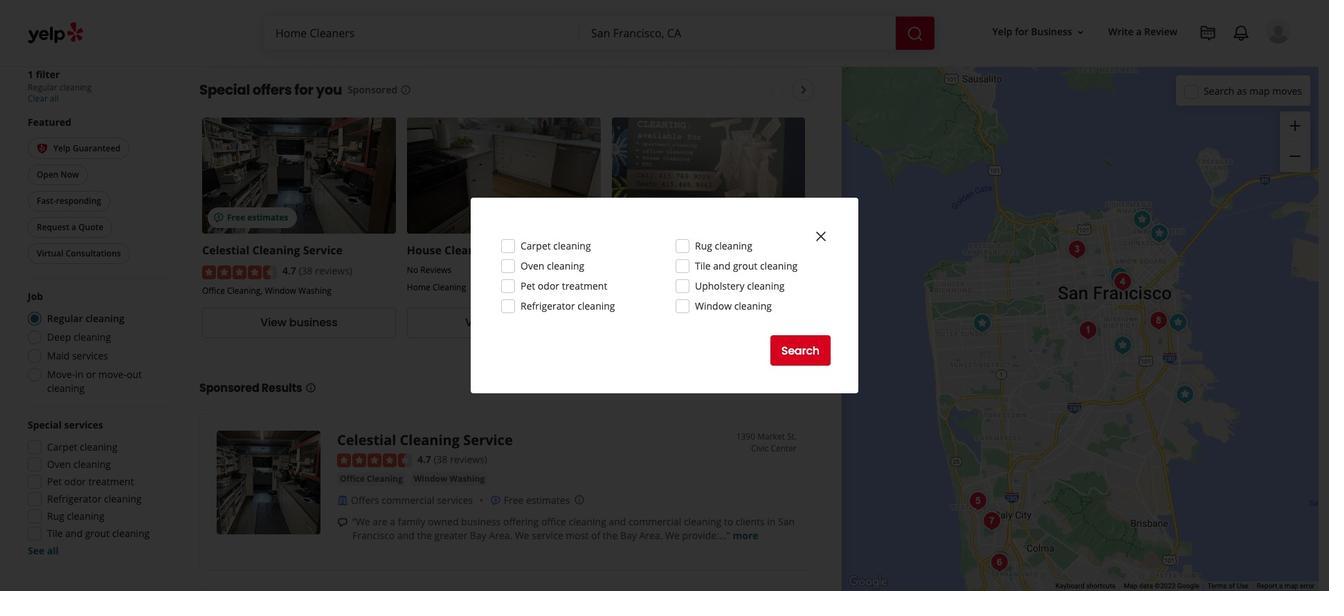 Task type: locate. For each thing, give the bounding box(es) containing it.
we down offering
[[515, 530, 529, 543]]

1 horizontal spatial treatment
[[562, 280, 607, 293]]

window up get pricing & availability
[[695, 300, 732, 313]]

availability
[[716, 315, 775, 331]]

area. left "provide:…""
[[639, 530, 663, 543]]

get for get started
[[234, 27, 253, 43]]

featured
[[28, 115, 71, 128]]

get inside button
[[642, 315, 661, 331]]

services down window washing button
[[437, 494, 473, 508]]

16 yelp guaranteed v2 image
[[37, 143, 48, 154]]

service up office cleaning, window washing
[[303, 243, 343, 259]]

cleaning up reviews
[[445, 243, 492, 259]]

and inside search dialog
[[713, 260, 731, 273]]

1 horizontal spatial pet
[[521, 280, 535, 293]]

4.7 (38 reviews) up window washing
[[417, 453, 487, 467]]

0 horizontal spatial we
[[515, 530, 529, 543]]

2 view business link from the left
[[407, 308, 601, 338]]

celestial up office cleaning, window washing
[[202, 243, 249, 259]]

info icon image
[[574, 495, 585, 506], [574, 495, 585, 506]]

1 horizontal spatial carpet cleaning
[[521, 240, 591, 253]]

for left you
[[294, 81, 313, 100]]

carpet
[[521, 240, 551, 253], [47, 441, 77, 454]]

for left business
[[1015, 25, 1029, 38]]

window up offers commercial services
[[414, 474, 447, 485]]

white building maintenance image
[[1109, 332, 1137, 360]]

special for special offers for you
[[199, 81, 250, 100]]

rug
[[695, 240, 712, 253], [47, 510, 64, 523]]

1 horizontal spatial group
[[1280, 111, 1311, 172]]

0 vertical spatial oven
[[521, 260, 544, 273]]

office for celestial cleaning service
[[202, 285, 225, 297]]

tile
[[695, 260, 711, 273], [47, 528, 63, 541]]

0 horizontal spatial carpet
[[47, 441, 77, 454]]

greater
[[435, 530, 467, 543]]

1 vertical spatial tile
[[47, 528, 63, 541]]

service for the top celestial cleaning service link
[[303, 243, 343, 259]]

celestial cleaning service up window washing
[[337, 431, 513, 450]]

service up window washing
[[463, 431, 513, 450]]

1 horizontal spatial (38
[[434, 453, 448, 467]]

1 horizontal spatial view business link
[[407, 308, 601, 338]]

we left "provide:…""
[[665, 530, 680, 543]]

1 vertical spatial celestial cleaning service
[[337, 431, 513, 450]]

rug cleaning up see all button
[[47, 510, 104, 523]]

write
[[1108, 25, 1134, 38]]

pet odor treatment
[[521, 280, 607, 293], [47, 476, 134, 489]]

the down family
[[417, 530, 432, 543]]

regular
[[28, 81, 57, 93], [47, 312, 83, 325]]

washing up the owned
[[450, 474, 485, 485]]

1 vertical spatial commercial
[[629, 516, 682, 529]]

data
[[1139, 583, 1153, 591]]

search for search as map moves
[[1204, 84, 1235, 97]]

0 vertical spatial carpet
[[521, 240, 551, 253]]

yelp inside button
[[53, 142, 71, 154]]

oven cleaning inside search dialog
[[521, 260, 585, 273]]

refrigerator cleaning inside search dialog
[[521, 300, 615, 313]]

0 vertical spatial pet odor treatment
[[521, 280, 607, 293]]

window up view business
[[265, 285, 296, 297]]

get
[[234, 27, 253, 43], [642, 315, 661, 331]]

map right as
[[1250, 84, 1270, 97]]

0 horizontal spatial 16 info v2 image
[[305, 383, 316, 394]]

a right write
[[1136, 25, 1142, 38]]

filter
[[36, 68, 60, 81]]

window inside button
[[414, 474, 447, 485]]

1 horizontal spatial map
[[1285, 583, 1299, 591]]

free
[[227, 212, 245, 224], [504, 494, 524, 508]]

treatment inside search dialog
[[562, 280, 607, 293]]

sponsored for sponsored results
[[199, 381, 259, 397]]

home down no
[[407, 282, 431, 294]]

sponsored left results
[[199, 381, 259, 397]]

1 vertical spatial map
[[1285, 583, 1299, 591]]

pet odor treatment inside search dialog
[[521, 280, 607, 293]]

tile and grout cleaning up upholstery cleaning
[[695, 260, 798, 273]]

deep cleaning
[[47, 331, 111, 344]]

yelp
[[993, 25, 1013, 38], [53, 142, 71, 154]]

sponsored
[[348, 83, 398, 97], [199, 381, 259, 397]]

cleaning up window washing
[[400, 431, 460, 450]]

carpet inside group
[[47, 441, 77, 454]]

special inside group
[[28, 419, 62, 432]]

regular down filter
[[28, 81, 57, 93]]

grout inside search dialog
[[733, 260, 758, 273]]

4.7 star rating image up office cleaning, window washing
[[202, 266, 277, 280]]

service
[[303, 243, 343, 259], [463, 431, 513, 450]]

no
[[407, 265, 418, 277]]

1 view business link from the left
[[202, 308, 396, 338]]

treatment inside group
[[88, 476, 134, 489]]

map left error
[[1285, 583, 1299, 591]]

4.7 (38 reviews) up office cleaning, window washing
[[282, 265, 352, 278]]

rug right family in the top of the page
[[695, 240, 712, 253]]

16 chevron down v2 image
[[1075, 27, 1086, 38]]

0 horizontal spatial celestial
[[202, 243, 249, 259]]

sponsored for sponsored
[[348, 83, 398, 97]]

0 horizontal spatial area.
[[489, 530, 513, 543]]

0 horizontal spatial refrigerator cleaning
[[47, 493, 142, 506]]

window for window washing
[[414, 474, 447, 485]]

business inside '"we are a family owned business offering office cleaning and commercial cleaning to clients in san francisco and the greater bay area. we service most of the bay area. we provide:…"'
[[461, 516, 501, 529]]

tile and grout cleaning
[[695, 260, 798, 273], [47, 528, 150, 541]]

0 horizontal spatial for
[[294, 81, 313, 100]]

francisco
[[352, 530, 395, 543]]

carpet cleaning inside group
[[47, 441, 117, 454]]

0 horizontal spatial washing
[[298, 285, 332, 297]]

1 vertical spatial in
[[767, 516, 776, 529]]

grout
[[733, 260, 758, 273], [85, 528, 110, 541]]

office for hellen family cleaning
[[612, 282, 635, 294]]

move-
[[47, 368, 75, 381]]

16 info v2 image
[[400, 85, 411, 96], [305, 383, 316, 394]]

special down move- at the bottom left
[[28, 419, 62, 432]]

all
[[50, 92, 59, 104], [47, 545, 59, 558]]

of left 'use'
[[1229, 583, 1235, 591]]

user actions element
[[981, 17, 1311, 102]]

1 vertical spatial grout
[[85, 528, 110, 541]]

hellen family cleaning link
[[612, 243, 738, 259]]

1 vertical spatial window
[[695, 300, 732, 313]]

0 horizontal spatial the
[[417, 530, 432, 543]]

1 vertical spatial sponsored
[[199, 381, 259, 397]]

1 horizontal spatial oven cleaning
[[521, 260, 585, 273]]

ana's cleaning services image
[[1063, 236, 1091, 264]]

group
[[1280, 111, 1311, 172], [24, 419, 172, 559]]

house cleaning link
[[407, 243, 492, 259]]

1 home from the left
[[407, 282, 431, 294]]

write a review
[[1108, 25, 1178, 38]]

celestial
[[202, 243, 249, 259], [337, 431, 396, 450]]

view business
[[261, 315, 338, 331]]

report a map error link
[[1257, 583, 1315, 591]]

of right the most
[[591, 530, 600, 543]]

a inside button
[[71, 222, 76, 233]]

cleaning, down family in the top of the page
[[637, 282, 672, 294]]

0 horizontal spatial tile
[[47, 528, 63, 541]]

1 vertical spatial carpet cleaning
[[47, 441, 117, 454]]

bay right the greater
[[470, 530, 487, 543]]

0 vertical spatial 4.7 (38 reviews)
[[282, 265, 352, 278]]

all right see
[[47, 545, 59, 558]]

bay right the most
[[620, 530, 637, 543]]

tile up upholstery at top
[[695, 260, 711, 273]]

cleaning inside 1 filter regular cleaning clear all
[[59, 81, 92, 93]]

0 vertical spatial map
[[1250, 84, 1270, 97]]

1 horizontal spatial estimates
[[526, 494, 570, 508]]

4.7 star rating image up office cleaning
[[337, 454, 412, 468]]

1 horizontal spatial tile and grout cleaning
[[695, 260, 798, 273]]

0 horizontal spatial view business link
[[202, 308, 396, 338]]

rug cleaning up upholstery at top
[[695, 240, 752, 253]]

a left quote
[[71, 222, 76, 233]]

all inside 1 filter regular cleaning clear all
[[50, 92, 59, 104]]

(38 up window washing
[[434, 453, 448, 467]]

0 horizontal spatial tile and grout cleaning
[[47, 528, 150, 541]]

1 vertical spatial of
[[1229, 583, 1235, 591]]

1 horizontal spatial in
[[767, 516, 776, 529]]

1 horizontal spatial rug
[[695, 240, 712, 253]]

cleaning, up view business
[[227, 285, 263, 297]]

washing
[[298, 285, 332, 297], [450, 474, 485, 485]]

cleaning up offers
[[367, 474, 403, 485]]

special left offers
[[199, 81, 250, 100]]

out
[[127, 368, 142, 381]]

None search field
[[264, 17, 937, 50]]

1 vertical spatial 16 free estimates v2 image
[[490, 496, 501, 507]]

16 free estimates v2 image
[[213, 213, 224, 224], [490, 496, 501, 507]]

celestial cleaning service link
[[202, 243, 343, 259], [337, 431, 513, 450]]

in left san
[[767, 516, 776, 529]]

celestial cleaning service link up window washing
[[337, 431, 513, 450]]

0 horizontal spatial pet
[[47, 476, 62, 489]]

to
[[724, 516, 733, 529]]

home up pricing
[[674, 282, 698, 294]]

yelp for business
[[993, 25, 1072, 38]]

1 vertical spatial (38
[[434, 453, 448, 467]]

1 vertical spatial celestial
[[337, 431, 396, 450]]

2 view from the left
[[465, 315, 491, 331]]

free estimates link
[[202, 118, 396, 234]]

1 vertical spatial service
[[463, 431, 513, 450]]

pet odor treatment inside group
[[47, 476, 134, 489]]

0 vertical spatial 16 info v2 image
[[400, 85, 411, 96]]

a inside '"we are a family owned business offering office cleaning and commercial cleaning to clients in san francisco and the greater bay area. we service most of the bay area. we provide:…"'
[[390, 516, 395, 529]]

1 vertical spatial rug cleaning
[[47, 510, 104, 523]]

2 area. from the left
[[639, 530, 663, 543]]

1 horizontal spatial special
[[199, 81, 250, 100]]

0 vertical spatial window
[[265, 285, 296, 297]]

yelp left business
[[993, 25, 1013, 38]]

0 vertical spatial celestial cleaning service
[[202, 243, 343, 259]]

celestial cleaning service image
[[217, 431, 321, 535]]

0 horizontal spatial window
[[265, 285, 296, 297]]

0 vertical spatial for
[[1015, 25, 1029, 38]]

1 vertical spatial 16 info v2 image
[[305, 383, 316, 394]]

(38 up office cleaning, window washing
[[299, 265, 313, 278]]

you
[[316, 81, 342, 100]]

special for special services
[[28, 419, 62, 432]]

0 vertical spatial 4.7
[[282, 265, 296, 278]]

regular cleaning
[[47, 312, 125, 325]]

zoom out image
[[1287, 148, 1304, 165]]

area. down offering
[[489, 530, 513, 543]]

reviews) up view business
[[315, 265, 352, 278]]

1 horizontal spatial rug cleaning
[[695, 240, 752, 253]]

the right the most
[[603, 530, 618, 543]]

celestial up office cleaning
[[337, 431, 396, 450]]

0 horizontal spatial special
[[28, 419, 62, 432]]

maid services
[[47, 350, 108, 363]]

rug cleaning
[[695, 240, 752, 253], [47, 510, 104, 523]]

0 vertical spatial group
[[1280, 111, 1311, 172]]

of
[[591, 530, 600, 543], [1229, 583, 1235, 591]]

sparkling clean pro image
[[1109, 269, 1137, 296]]

report
[[1257, 583, 1278, 591]]

carpet inside search dialog
[[521, 240, 551, 253]]

started
[[256, 27, 295, 43]]

2 vertical spatial services
[[437, 494, 473, 508]]

reviews) for the right 4.7 star rating image
[[450, 453, 487, 467]]

4.7 up office cleaning, window washing
[[282, 265, 296, 278]]

refrigerator
[[521, 300, 575, 313], [47, 493, 102, 506]]

(38
[[299, 265, 313, 278], [434, 453, 448, 467]]

close image
[[813, 228, 829, 245]]

1 horizontal spatial oven
[[521, 260, 544, 273]]

open now
[[37, 169, 79, 181]]

yelp for yelp guaranteed
[[53, 142, 71, 154]]

all right clear
[[50, 92, 59, 104]]

0 vertical spatial in
[[75, 368, 84, 381]]

2 bay from the left
[[620, 530, 637, 543]]

0 vertical spatial get
[[234, 27, 253, 43]]

1 horizontal spatial 4.7 (38 reviews)
[[417, 453, 487, 467]]

regular up deep on the left
[[47, 312, 83, 325]]

rug up see all button
[[47, 510, 64, 523]]

0 horizontal spatial search
[[781, 343, 820, 359]]

map
[[1250, 84, 1270, 97], [1285, 583, 1299, 591]]

reviews) up window washing
[[450, 453, 487, 467]]

celestial cleaning service image
[[1105, 263, 1133, 291]]

0 horizontal spatial refrigerator
[[47, 493, 102, 506]]

fast-
[[37, 195, 56, 207]]

1 view from the left
[[261, 315, 287, 331]]

1 horizontal spatial reviews)
[[450, 453, 487, 467]]

office
[[612, 282, 635, 294], [202, 285, 225, 297], [340, 474, 365, 485]]

0 vertical spatial reviews)
[[315, 265, 352, 278]]

services inside group
[[64, 419, 103, 432]]

services up or
[[72, 350, 108, 363]]

tile up see all button
[[47, 528, 63, 541]]

yelp inside button
[[993, 25, 1013, 38]]

celestial cleaning service for the top celestial cleaning service link
[[202, 243, 343, 259]]

search dialog
[[0, 0, 1329, 592]]

cleaning,
[[637, 282, 672, 294], [227, 285, 263, 297]]

a
[[1136, 25, 1142, 38], [71, 222, 76, 233], [390, 516, 395, 529], [1279, 583, 1283, 591]]

0 horizontal spatial treatment
[[88, 476, 134, 489]]

move-
[[98, 368, 127, 381]]

a right report
[[1279, 583, 1283, 591]]

1 vertical spatial get
[[642, 315, 661, 331]]

1 filter regular cleaning clear all
[[28, 68, 92, 104]]

1 horizontal spatial celestial
[[337, 431, 396, 450]]

get left started
[[234, 27, 253, 43]]

1 vertical spatial refrigerator cleaning
[[47, 493, 142, 506]]

in left or
[[75, 368, 84, 381]]

carpet cleaning inside search dialog
[[521, 240, 591, 253]]

oven inside search dialog
[[521, 260, 544, 273]]

as
[[1237, 84, 1247, 97]]

get pricing & availability button
[[612, 308, 806, 338]]

reviews) for left 4.7 star rating image
[[315, 265, 352, 278]]

tile and grout cleaning up see all button
[[47, 528, 150, 541]]

sponsored right you
[[348, 83, 398, 97]]

get left pricing
[[642, 315, 661, 331]]

pet
[[521, 280, 535, 293], [47, 476, 62, 489]]

0 vertical spatial yelp
[[993, 25, 1013, 38]]

regular inside 1 filter regular cleaning clear all
[[28, 81, 57, 93]]

1 vertical spatial all
[[47, 545, 59, 558]]

1 horizontal spatial of
[[1229, 583, 1235, 591]]

0 horizontal spatial service
[[303, 243, 343, 259]]

1 vertical spatial 4.7 star rating image
[[337, 454, 412, 468]]

see all
[[28, 545, 59, 558]]

4.7 star rating image
[[202, 266, 277, 280], [337, 454, 412, 468]]

window
[[265, 285, 296, 297], [695, 300, 732, 313], [414, 474, 447, 485]]

tile and grout cleaning inside search dialog
[[695, 260, 798, 273]]

1 horizontal spatial the
[[603, 530, 618, 543]]

area.
[[489, 530, 513, 543], [639, 530, 663, 543]]

market
[[758, 431, 785, 443]]

1 vertical spatial group
[[24, 419, 172, 559]]

1 horizontal spatial we
[[665, 530, 680, 543]]

0 horizontal spatial 4.7 (38 reviews)
[[282, 265, 352, 278]]

pet inside search dialog
[[521, 280, 535, 293]]

2 vertical spatial window
[[414, 474, 447, 485]]

1 vertical spatial rug
[[47, 510, 64, 523]]

option group
[[24, 290, 172, 396]]

celestial for the bottommost celestial cleaning service link
[[337, 431, 396, 450]]

0 vertical spatial tile
[[695, 260, 711, 273]]

search inside button
[[781, 343, 820, 359]]

in
[[75, 368, 84, 381], [767, 516, 776, 529]]

next image
[[796, 82, 812, 99]]

celestial cleaning service for the bottommost celestial cleaning service link
[[337, 431, 513, 450]]

4.7 up window washing
[[417, 453, 431, 467]]

1 area. from the left
[[489, 530, 513, 543]]

0 horizontal spatial view
[[261, 315, 287, 331]]

1 horizontal spatial for
[[1015, 25, 1029, 38]]

get inside button
[[234, 27, 253, 43]]

0 vertical spatial (38
[[299, 265, 313, 278]]

cleaning, for hellen
[[637, 282, 672, 294]]

cleaning
[[252, 243, 300, 259], [445, 243, 492, 259], [690, 243, 738, 259], [433, 282, 466, 294], [700, 282, 734, 294], [400, 431, 460, 450], [367, 474, 403, 485]]

victory's cleaning services image
[[978, 508, 1006, 536]]

0 vertical spatial 16 free estimates v2 image
[[213, 213, 224, 224]]

services inside option group
[[72, 350, 108, 363]]

commercial
[[382, 494, 435, 508], [629, 516, 682, 529]]

oven inside group
[[47, 458, 71, 471]]

cleaning inside 'move-in or move-out cleaning'
[[47, 382, 85, 395]]

free price estimates from local home cleaners image
[[685, 0, 754, 44]]

washing up view business
[[298, 285, 332, 297]]

service for the bottommost celestial cleaning service link
[[463, 431, 513, 450]]

celestial cleaning service up office cleaning, window washing
[[202, 243, 343, 259]]

map data ©2023 google
[[1124, 583, 1199, 591]]

celestial cleaning service link up office cleaning, window washing
[[202, 243, 343, 259]]

home inside house cleaning no reviews home cleaning view business
[[407, 282, 431, 294]]

family
[[398, 516, 425, 529]]

2 the from the left
[[603, 530, 618, 543]]

a right are in the left of the page
[[390, 516, 395, 529]]

0 vertical spatial odor
[[538, 280, 559, 293]]

yelp right 16 yelp guaranteed v2 icon
[[53, 142, 71, 154]]

bay area janitorial force, inc. image
[[1164, 309, 1192, 337]]

16 free estimates v2 image inside free estimates link
[[213, 213, 224, 224]]

cleaning
[[59, 81, 92, 93], [553, 240, 591, 253], [715, 240, 752, 253], [547, 260, 585, 273], [760, 260, 798, 273], [747, 280, 785, 293], [578, 300, 615, 313], [734, 300, 772, 313], [85, 312, 125, 325], [73, 331, 111, 344], [47, 382, 85, 395], [80, 441, 117, 454], [73, 458, 111, 471], [104, 493, 142, 506], [67, 510, 104, 523], [569, 516, 606, 529], [684, 516, 722, 529], [112, 528, 150, 541]]

offers commercial services
[[351, 494, 473, 508]]

1 vertical spatial services
[[64, 419, 103, 432]]

search for search
[[781, 343, 820, 359]]

more link
[[733, 530, 758, 543]]

window inside search dialog
[[695, 300, 732, 313]]

0 horizontal spatial oven
[[47, 458, 71, 471]]

0 vertical spatial rug
[[695, 240, 712, 253]]

0 vertical spatial estimates
[[247, 212, 288, 224]]

0 horizontal spatial rug cleaning
[[47, 510, 104, 523]]

1 vertical spatial washing
[[450, 474, 485, 485]]

request
[[37, 222, 69, 233]]

services down 'move-in or move-out cleaning' on the bottom of the page
[[64, 419, 103, 432]]

0 vertical spatial pet
[[521, 280, 535, 293]]

view inside house cleaning no reviews home cleaning view business
[[465, 315, 491, 331]]



Task type: vqa. For each thing, say whether or not it's contained in the screenshot.
TILE AND GROUT CLEANING to the right
yes



Task type: describe. For each thing, give the bounding box(es) containing it.
hellen family cleaning
[[612, 243, 738, 259]]

window washing
[[414, 474, 485, 485]]

get pricing & availability
[[642, 315, 775, 331]]

16 commercial services v2 image
[[337, 496, 348, 507]]

hellen
[[612, 243, 647, 259]]

guaranteed
[[73, 142, 120, 154]]

window for window cleaning
[[695, 300, 732, 313]]

a for report
[[1279, 583, 1283, 591]]

1 horizontal spatial free estimates
[[504, 494, 570, 508]]

group containing special services
[[24, 419, 172, 559]]

center
[[771, 443, 797, 455]]

grout inside group
[[85, 528, 110, 541]]

map region
[[736, 0, 1329, 592]]

office cleaning button
[[337, 473, 406, 487]]

see
[[28, 545, 44, 558]]

fast-responding button
[[28, 191, 110, 212]]

0 horizontal spatial (38
[[299, 265, 313, 278]]

terms of use
[[1208, 583, 1249, 591]]

in inside '"we are a family owned business offering office cleaning and commercial cleaning to clients in san francisco and the greater bay area. we service most of the bay area. we provide:…"'
[[767, 516, 776, 529]]

berryclean image
[[1145, 307, 1173, 335]]

0 vertical spatial washing
[[298, 285, 332, 297]]

virtual consultations
[[37, 248, 121, 260]]

offering
[[503, 516, 539, 529]]

office cleaning
[[340, 474, 403, 485]]

fast-responding
[[37, 195, 101, 207]]

1390
[[736, 431, 755, 443]]

cleaning up window cleaning
[[700, 282, 734, 294]]

virtual
[[37, 248, 63, 260]]

keyboard
[[1056, 583, 1085, 591]]

pronto property services image
[[1128, 206, 1156, 234]]

view business link for house cleaning
[[407, 308, 601, 338]]

business
[[1031, 25, 1072, 38]]

are
[[373, 516, 388, 529]]

search as map moves
[[1204, 84, 1302, 97]]

consultations
[[66, 248, 121, 260]]

search image
[[907, 25, 924, 42]]

previous image
[[764, 82, 781, 99]]

terms
[[1208, 583, 1227, 591]]

0 horizontal spatial oven cleaning
[[47, 458, 111, 471]]

map for moves
[[1250, 84, 1270, 97]]

for inside button
[[1015, 25, 1029, 38]]

get started button
[[223, 20, 306, 50]]

reviews
[[420, 265, 452, 277]]

get started
[[234, 27, 295, 43]]

trejo & daughters cleaning service image
[[968, 310, 996, 338]]

featured group
[[25, 115, 172, 267]]

refrigerator inside search dialog
[[521, 300, 575, 313]]

cleaning up office cleaning, window washing
[[252, 243, 300, 259]]

see all button
[[28, 545, 59, 558]]

alves cleaning image
[[1074, 317, 1102, 345]]

commercial inside '"we are a family owned business offering office cleaning and commercial cleaning to clients in san francisco and the greater bay area. we service most of the bay area. we provide:…"'
[[629, 516, 682, 529]]

celestial for the top celestial cleaning service link
[[202, 243, 249, 259]]

rug inside search dialog
[[695, 240, 712, 253]]

office cleaning, home cleaning
[[612, 282, 734, 294]]

2 home from the left
[[674, 282, 698, 294]]

keyboard shortcuts button
[[1056, 582, 1116, 592]]

google
[[1178, 583, 1199, 591]]

1 vertical spatial for
[[294, 81, 313, 100]]

cleaning inside office cleaning button
[[367, 474, 403, 485]]

1
[[28, 68, 33, 81]]

open now button
[[28, 165, 88, 186]]

0 horizontal spatial rug
[[47, 510, 64, 523]]

house
[[407, 243, 442, 259]]

special services
[[28, 419, 103, 432]]

family
[[650, 243, 687, 259]]

san
[[778, 516, 795, 529]]

view business link for celestial cleaning service
[[202, 308, 396, 338]]

projects image
[[1200, 25, 1216, 42]]

st.
[[787, 431, 797, 443]]

washing inside button
[[450, 474, 485, 485]]

sponsored results
[[199, 381, 302, 397]]

clear all link
[[28, 92, 59, 104]]

©2023
[[1155, 583, 1176, 591]]

1 bay from the left
[[470, 530, 487, 543]]

map
[[1124, 583, 1138, 591]]

loany's deep cleaning service image
[[986, 550, 1013, 577]]

rug cleaning inside group
[[47, 510, 104, 523]]

yelp guaranteed
[[53, 142, 120, 154]]

get for get pricing & availability
[[642, 315, 661, 331]]

maid
[[47, 350, 70, 363]]

option group containing job
[[24, 290, 172, 396]]

window cleaning
[[695, 300, 772, 313]]

now
[[61, 169, 79, 181]]

16 speech v2 image
[[337, 518, 348, 529]]

report a map error
[[1257, 583, 1315, 591]]

zoom in image
[[1287, 117, 1304, 134]]

1 we from the left
[[515, 530, 529, 543]]

2 we from the left
[[665, 530, 680, 543]]

pet inside group
[[47, 476, 62, 489]]

provide:…"
[[682, 530, 730, 543]]

cleaning down reviews
[[433, 282, 466, 294]]

map for error
[[1285, 583, 1299, 591]]

4.7 (38 reviews) for the right 4.7 star rating image
[[417, 453, 487, 467]]

richyelle's cleaning image
[[964, 488, 992, 516]]

yelp for business button
[[987, 20, 1092, 45]]

window washing link
[[411, 473, 488, 487]]

office inside button
[[340, 474, 365, 485]]

a for write
[[1136, 25, 1142, 38]]

hellen family cleaning image
[[1171, 381, 1199, 409]]

deep
[[47, 331, 71, 344]]

open
[[37, 169, 58, 181]]

1 vertical spatial regular
[[47, 312, 83, 325]]

in inside 'move-in or move-out cleaning'
[[75, 368, 84, 381]]

window washing button
[[411, 473, 488, 487]]

1 horizontal spatial 4.7 star rating image
[[337, 454, 412, 468]]

rug cleaning inside search dialog
[[695, 240, 752, 253]]

yelp for yelp for business
[[993, 25, 1013, 38]]

a for request
[[71, 222, 76, 233]]

services for maid services
[[72, 350, 108, 363]]

"we
[[352, 516, 370, 529]]

keyboard shortcuts
[[1056, 583, 1116, 591]]

clients
[[736, 516, 765, 529]]

of inside '"we are a family owned business offering office cleaning and commercial cleaning to clients in san francisco and the greater bay area. we service most of the bay area. we provide:…"'
[[591, 530, 600, 543]]

quote
[[78, 222, 103, 233]]

move-in or move-out cleaning
[[47, 368, 142, 395]]

tile inside search dialog
[[695, 260, 711, 273]]

special offers for you
[[199, 81, 342, 100]]

responding
[[56, 195, 101, 207]]

refrigerator cleaning inside group
[[47, 493, 142, 506]]

yelp guaranteed button
[[28, 137, 129, 159]]

notifications image
[[1233, 25, 1250, 42]]

civic
[[751, 443, 769, 455]]

upholstery
[[695, 280, 745, 293]]

google image
[[845, 574, 891, 592]]

more
[[733, 530, 758, 543]]

services for special services
[[64, 419, 103, 432]]

cleaning, for celestial
[[227, 285, 263, 297]]

1 vertical spatial celestial cleaning service link
[[337, 431, 513, 450]]

shortcuts
[[1086, 583, 1116, 591]]

clear
[[28, 92, 48, 104]]

0 horizontal spatial 4.7 star rating image
[[202, 266, 277, 280]]

odor inside search dialog
[[538, 280, 559, 293]]

0 horizontal spatial free
[[227, 212, 245, 224]]

offers
[[351, 494, 379, 508]]

write a review link
[[1103, 20, 1183, 45]]

1 horizontal spatial free
[[504, 494, 524, 508]]

job
[[28, 290, 43, 303]]

commercial cleaning solutions san francisco image
[[1146, 220, 1173, 248]]

0 horizontal spatial commercial
[[382, 494, 435, 508]]

business inside house cleaning no reviews home cleaning view business
[[494, 315, 542, 331]]

owned
[[428, 516, 459, 529]]

pricing
[[664, 315, 702, 331]]

&
[[704, 315, 713, 331]]

terms of use link
[[1208, 583, 1249, 591]]

search button
[[770, 336, 831, 366]]

0 horizontal spatial odor
[[64, 476, 86, 489]]

0 vertical spatial free estimates
[[227, 212, 288, 224]]

1 vertical spatial 4.7
[[417, 453, 431, 467]]

1 the from the left
[[417, 530, 432, 543]]

"we are a family owned business offering office cleaning and commercial cleaning to clients in san francisco and the greater bay area. we service most of the bay area. we provide:…"
[[352, 516, 795, 543]]

error
[[1300, 583, 1315, 591]]

0 vertical spatial celestial cleaning service link
[[202, 243, 343, 259]]

1 vertical spatial tile and grout cleaning
[[47, 528, 150, 541]]

office
[[541, 516, 566, 529]]

service
[[532, 530, 563, 543]]

4.7 (38 reviews) for left 4.7 star rating image
[[282, 265, 352, 278]]

request a quote
[[37, 222, 103, 233]]

review
[[1145, 25, 1178, 38]]

office cleaning, window washing
[[202, 285, 332, 297]]

cleaning up upholstery at top
[[690, 243, 738, 259]]

virtual consultations button
[[28, 244, 130, 264]]



